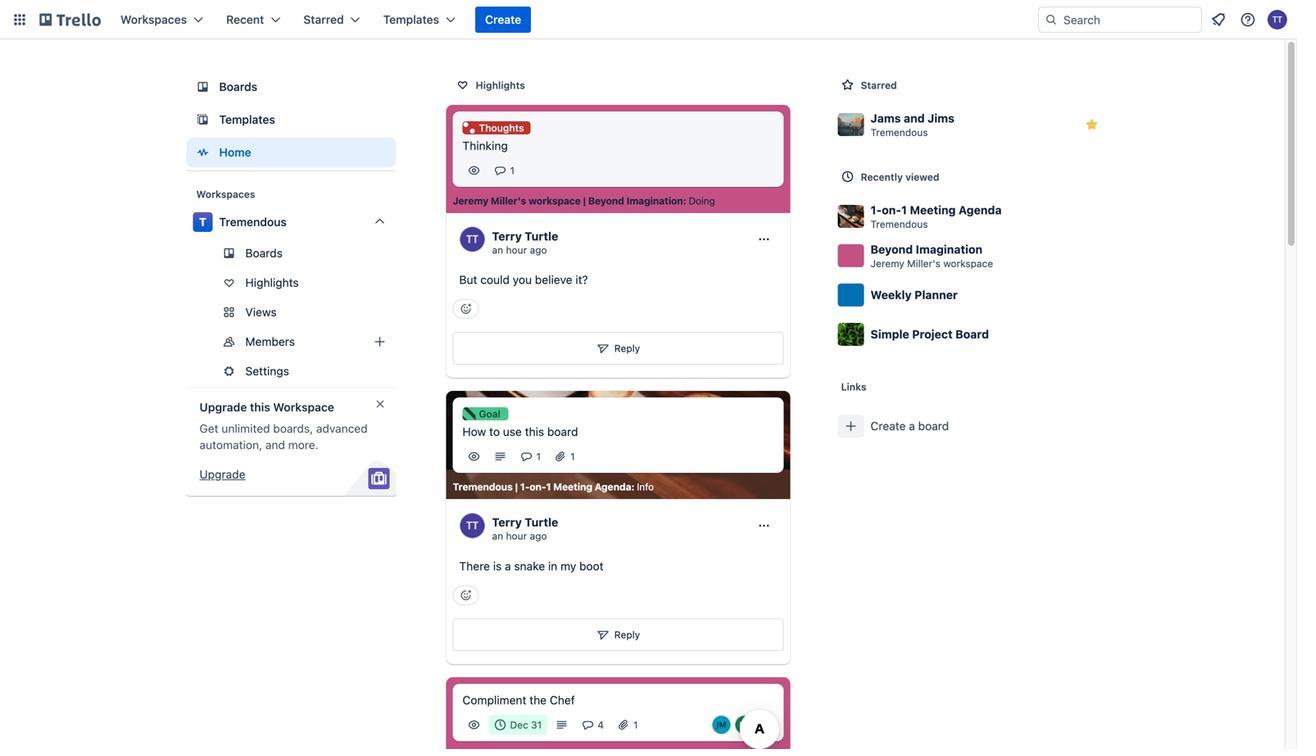 Task type: locate. For each thing, give the bounding box(es) containing it.
1 vertical spatial meeting
[[554, 481, 593, 493]]

:
[[684, 195, 687, 207], [632, 481, 635, 493]]

1 reply from the top
[[615, 343, 641, 354]]

1 horizontal spatial highlights
[[476, 80, 525, 91]]

1 horizontal spatial jeremy
[[871, 258, 905, 269]]

search image
[[1045, 13, 1059, 26]]

0 vertical spatial boards link
[[187, 72, 396, 102]]

templates
[[383, 13, 440, 26], [219, 113, 275, 126]]

meeting left info
[[554, 481, 593, 493]]

0 horizontal spatial imagination
[[627, 195, 684, 207]]

jims
[[928, 112, 955, 125]]

add reaction image
[[453, 299, 479, 319]]

2 boards link from the top
[[187, 240, 396, 266]]

highlights link
[[187, 270, 396, 296]]

0 vertical spatial ago
[[530, 244, 547, 256]]

jeremy
[[453, 195, 489, 207], [871, 258, 905, 269]]

jeremy inside beyond imagination jeremy miller's workspace
[[871, 258, 905, 269]]

boards
[[219, 80, 258, 93], [246, 246, 283, 260]]

1 vertical spatial terry turtle an hour ago
[[492, 516, 559, 542]]

1 up 1-on-1 meeting agenda link
[[571, 451, 575, 463]]

2 terry turtle an hour ago from the top
[[492, 516, 559, 542]]

1 horizontal spatial board
[[919, 419, 950, 433]]

1 vertical spatial an
[[492, 531, 504, 542]]

1 horizontal spatial a
[[910, 419, 916, 433]]

1 down "goal how to use this board"
[[546, 481, 551, 493]]

tremendous down jams
[[871, 127, 929, 138]]

1 horizontal spatial templates
[[383, 13, 440, 26]]

0 vertical spatial create
[[485, 13, 522, 26]]

0 vertical spatial an
[[492, 244, 504, 256]]

1 vertical spatial reply button
[[453, 618, 784, 651]]

there is a snake in my boot
[[460, 559, 604, 573]]

2 reply button from the top
[[453, 618, 784, 651]]

terry for could
[[492, 229, 522, 243]]

0 vertical spatial workspace
[[529, 195, 581, 207]]

1 vertical spatial starred
[[861, 80, 898, 91]]

1 ago from the top
[[530, 244, 547, 256]]

0 vertical spatial agenda
[[959, 203, 1002, 217]]

0 vertical spatial workspaces
[[121, 13, 187, 26]]

0 vertical spatial starred
[[304, 13, 344, 26]]

0 horizontal spatial highlights
[[246, 276, 299, 289]]

templates right starred dropdown button
[[383, 13, 440, 26]]

0 horizontal spatial a
[[505, 559, 511, 573]]

1 horizontal spatial beyond
[[871, 243, 914, 256]]

board
[[919, 419, 950, 433], [548, 425, 578, 439]]

upgrade for upgrade this workspace get unlimited boards, advanced automation, and more.
[[200, 401, 247, 414]]

1 vertical spatial terry
[[492, 516, 522, 529]]

terry turtle (terryturtle) image
[[1268, 10, 1288, 30]]

1 horizontal spatial workspaces
[[196, 189, 255, 200]]

2 reply from the top
[[615, 629, 641, 641]]

1 vertical spatial this
[[525, 425, 545, 439]]

0 vertical spatial reply button
[[453, 332, 784, 365]]

turtle for snake
[[525, 516, 559, 529]]

1 boards link from the top
[[187, 72, 396, 102]]

advanced
[[316, 422, 368, 435]]

0 vertical spatial turtle
[[525, 229, 559, 243]]

terry up the could
[[492, 229, 522, 243]]

terry turtle an hour ago up but could you believe it? on the left top of page
[[492, 229, 559, 256]]

2 ago from the top
[[530, 531, 547, 542]]

boards link up the highlights link
[[187, 240, 396, 266]]

reply button down boot
[[453, 618, 784, 651]]

an up the could
[[492, 244, 504, 256]]

0 horizontal spatial :
[[632, 481, 635, 493]]

1 turtle from the top
[[525, 229, 559, 243]]

turtle
[[525, 229, 559, 243], [525, 516, 559, 529]]

1 vertical spatial reply
[[615, 629, 641, 641]]

my
[[561, 559, 577, 573]]

ago
[[530, 244, 547, 256], [530, 531, 547, 542]]

jams and jims tremendous
[[871, 112, 955, 138]]

terry
[[492, 229, 522, 243], [492, 516, 522, 529]]

highlights
[[476, 80, 525, 91], [246, 276, 299, 289]]

1 vertical spatial imagination
[[916, 243, 983, 256]]

boards link
[[187, 72, 396, 102], [187, 240, 396, 266]]

1-on-1 meeting agenda link
[[520, 481, 632, 494]]

0 vertical spatial jeremy
[[453, 195, 489, 207]]

miller's up weekly planner
[[908, 258, 941, 269]]

meeting
[[910, 203, 956, 217], [554, 481, 593, 493]]

1 vertical spatial and
[[266, 438, 285, 452]]

1 reply button from the top
[[453, 332, 784, 365]]

0 vertical spatial 1-
[[871, 203, 882, 217]]

upgrade up get
[[200, 401, 247, 414]]

hour for a
[[506, 531, 527, 542]]

1 horizontal spatial 1-
[[871, 203, 882, 217]]

2 upgrade from the top
[[200, 468, 246, 481]]

miller's inside beyond imagination jeremy miller's workspace
[[908, 258, 941, 269]]

compliment
[[463, 694, 527, 707]]

1 vertical spatial create
[[871, 419, 906, 433]]

0 horizontal spatial on-
[[530, 481, 546, 493]]

0 horizontal spatial starred
[[304, 13, 344, 26]]

0 horizontal spatial |
[[515, 481, 518, 493]]

create for create
[[485, 13, 522, 26]]

board inside "create a board" button
[[919, 419, 950, 433]]

1 vertical spatial jeremy
[[871, 258, 905, 269]]

0 horizontal spatial this
[[250, 401, 270, 414]]

recent
[[226, 13, 264, 26]]

and down boards,
[[266, 438, 285, 452]]

hour for you
[[506, 244, 527, 256]]

1 horizontal spatial meeting
[[910, 203, 956, 217]]

highlights up thoughts
[[476, 80, 525, 91]]

highlights up 'views'
[[246, 276, 299, 289]]

0 vertical spatial upgrade
[[200, 401, 247, 414]]

recently
[[861, 171, 903, 183]]

workspace
[[273, 401, 334, 414]]

beyond
[[589, 195, 625, 207], [871, 243, 914, 256]]

|
[[583, 195, 586, 207], [515, 481, 518, 493]]

viewed
[[906, 171, 940, 183]]

0 vertical spatial templates
[[383, 13, 440, 26]]

create a board
[[871, 419, 950, 433]]

starred button
[[294, 7, 370, 33]]

| down use
[[515, 481, 518, 493]]

0 vertical spatial miller's
[[491, 195, 527, 207]]

workspace up believe
[[529, 195, 581, 207]]

terry up 'is'
[[492, 516, 522, 529]]

1 horizontal spatial |
[[583, 195, 586, 207]]

this up unlimited
[[250, 401, 270, 414]]

0 vertical spatial |
[[583, 195, 586, 207]]

boards up the highlights link
[[246, 246, 283, 260]]

1 horizontal spatial this
[[525, 425, 545, 439]]

info
[[637, 481, 654, 493]]

1 vertical spatial workspace
[[944, 258, 994, 269]]

0 vertical spatial reply
[[615, 343, 641, 354]]

compliment the chef
[[463, 694, 575, 707]]

1 vertical spatial 1-
[[520, 481, 530, 493]]

1 vertical spatial hour
[[506, 531, 527, 542]]

create inside primary element
[[485, 13, 522, 26]]

more.
[[288, 438, 319, 452]]

2 hour from the top
[[506, 531, 527, 542]]

0 vertical spatial meeting
[[910, 203, 956, 217]]

1 horizontal spatial workspace
[[944, 258, 994, 269]]

1 horizontal spatial and
[[904, 112, 925, 125]]

add reaction image
[[453, 586, 479, 605]]

1 horizontal spatial on-
[[882, 203, 902, 217]]

home
[[219, 146, 251, 159]]

boards right board image
[[219, 80, 258, 93]]

1 vertical spatial boards
[[246, 246, 283, 260]]

0 vertical spatial on-
[[882, 203, 902, 217]]

1 terry from the top
[[492, 229, 522, 243]]

1 vertical spatial templates
[[219, 113, 275, 126]]

reply button for but could you believe it?
[[453, 332, 784, 365]]

an
[[492, 244, 504, 256], [492, 531, 504, 542]]

0 horizontal spatial templates
[[219, 113, 275, 126]]

hour up you
[[506, 244, 527, 256]]

2 an from the top
[[492, 531, 504, 542]]

0 vertical spatial a
[[910, 419, 916, 433]]

tremendous
[[871, 127, 929, 138], [219, 215, 287, 229], [871, 219, 929, 230], [453, 481, 513, 493]]

agenda up beyond imagination jeremy miller's workspace
[[959, 203, 1002, 217]]

2 terry from the top
[[492, 516, 522, 529]]

0 vertical spatial terry turtle an hour ago
[[492, 229, 559, 256]]

1 vertical spatial highlights
[[246, 276, 299, 289]]

1 terry turtle an hour ago from the top
[[492, 229, 559, 256]]

is
[[493, 559, 502, 573]]

imagination down 1-on-1 meeting agenda tremendous
[[916, 243, 983, 256]]

0 horizontal spatial board
[[548, 425, 578, 439]]

1 horizontal spatial :
[[684, 195, 687, 207]]

2 turtle from the top
[[525, 516, 559, 529]]

| left the beyond imagination link
[[583, 195, 586, 207]]

workspaces
[[121, 13, 187, 26], [196, 189, 255, 200]]

automation,
[[200, 438, 262, 452]]

boards for highlights
[[246, 246, 283, 260]]

agenda left info
[[595, 481, 632, 493]]

jeremy miller's workspace | beyond imagination : doing
[[453, 195, 715, 207]]

terry turtle an hour ago for snake
[[492, 516, 559, 542]]

1 vertical spatial ago
[[530, 531, 547, 542]]

board image
[[193, 77, 213, 97]]

hour up snake
[[506, 531, 527, 542]]

0 vertical spatial and
[[904, 112, 925, 125]]

0 horizontal spatial and
[[266, 438, 285, 452]]

1 horizontal spatial miller's
[[908, 258, 941, 269]]

1 horizontal spatial imagination
[[916, 243, 983, 256]]

meeting down 'viewed' on the top of the page
[[910, 203, 956, 217]]

chef
[[550, 694, 575, 707]]

hour
[[506, 244, 527, 256], [506, 531, 527, 542]]

jeremy up weekly
[[871, 258, 905, 269]]

turtle down tremendous | 1-on-1 meeting agenda : info
[[525, 516, 559, 529]]

board inside "goal how to use this board"
[[548, 425, 578, 439]]

ago for snake
[[530, 531, 547, 542]]

0 horizontal spatial workspace
[[529, 195, 581, 207]]

0 vertical spatial highlights
[[476, 80, 525, 91]]

0 horizontal spatial agenda
[[595, 481, 632, 493]]

you
[[513, 273, 532, 287]]

1 horizontal spatial agenda
[[959, 203, 1002, 217]]

0 vertical spatial hour
[[506, 244, 527, 256]]

: left doing
[[684, 195, 687, 207]]

upgrade inside upgrade this workspace get unlimited boards, advanced automation, and more.
[[200, 401, 247, 414]]

1 vertical spatial turtle
[[525, 516, 559, 529]]

terry turtle an hour ago up snake
[[492, 516, 559, 542]]

this inside "goal how to use this board"
[[525, 425, 545, 439]]

0 vertical spatial boards
[[219, 80, 258, 93]]

1
[[510, 165, 515, 176], [902, 203, 908, 217], [537, 451, 541, 463], [571, 451, 575, 463], [546, 481, 551, 493], [634, 719, 638, 731]]

imagination
[[627, 195, 684, 207], [916, 243, 983, 256]]

1 upgrade from the top
[[200, 401, 247, 414]]

an for is
[[492, 531, 504, 542]]

a
[[910, 419, 916, 433], [505, 559, 511, 573]]

miller's down thinking
[[491, 195, 527, 207]]

imagination left doing
[[627, 195, 684, 207]]

jeremy down thinking
[[453, 195, 489, 207]]

0 vertical spatial imagination
[[627, 195, 684, 207]]

create for create a board
[[871, 419, 906, 433]]

on- down recently viewed
[[882, 203, 902, 217]]

and
[[904, 112, 925, 125], [266, 438, 285, 452]]

templates up home
[[219, 113, 275, 126]]

miller's
[[491, 195, 527, 207], [908, 258, 941, 269]]

1 hour from the top
[[506, 244, 527, 256]]

terry turtle an hour ago for believe
[[492, 229, 559, 256]]

1 horizontal spatial starred
[[861, 80, 898, 91]]

color: bold red, title: "thoughts" element
[[463, 121, 531, 134]]

get
[[200, 422, 219, 435]]

0 horizontal spatial create
[[485, 13, 522, 26]]

0 horizontal spatial workspaces
[[121, 13, 187, 26]]

1- down use
[[520, 481, 530, 493]]

ago up but could you believe it? on the left top of page
[[530, 244, 547, 256]]

1- down recently
[[871, 203, 882, 217]]

upgrade down automation,
[[200, 468, 246, 481]]

tremendous up beyond imagination jeremy miller's workspace
[[871, 219, 929, 230]]

1 vertical spatial beyond
[[871, 243, 914, 256]]

use
[[503, 425, 522, 439]]

tremendous | 1-on-1 meeting agenda : info
[[453, 481, 654, 493]]

1-
[[871, 203, 882, 217], [520, 481, 530, 493]]

workspace
[[529, 195, 581, 207], [944, 258, 994, 269]]

this inside upgrade this workspace get unlimited boards, advanced automation, and more.
[[250, 401, 270, 414]]

: left info
[[632, 481, 635, 493]]

primary element
[[0, 0, 1298, 39]]

starred up jams
[[861, 80, 898, 91]]

0 vertical spatial this
[[250, 401, 270, 414]]

1 an from the top
[[492, 244, 504, 256]]

1 vertical spatial miller's
[[908, 258, 941, 269]]

members link
[[187, 329, 396, 355]]

starred inside dropdown button
[[304, 13, 344, 26]]

1 horizontal spatial create
[[871, 419, 906, 433]]

on- down "goal how to use this board"
[[530, 481, 546, 493]]

1 down recently viewed
[[902, 203, 908, 217]]

boards link up templates link
[[187, 72, 396, 102]]

ago up there is a snake in my boot at left bottom
[[530, 531, 547, 542]]

0 horizontal spatial beyond
[[589, 195, 625, 207]]

how
[[463, 425, 486, 439]]

1- inside 1-on-1 meeting agenda tremendous
[[871, 203, 882, 217]]

weekly planner link
[[832, 276, 1112, 315]]

simple project board
[[871, 328, 990, 341]]

this right use
[[525, 425, 545, 439]]

meeting inside 1-on-1 meeting agenda tremendous
[[910, 203, 956, 217]]

on-
[[882, 203, 902, 217], [530, 481, 546, 493]]

1 vertical spatial :
[[632, 481, 635, 493]]

back to home image
[[39, 7, 101, 33]]

workspace up 'weekly planner' link
[[944, 258, 994, 269]]

starred right recent popup button
[[304, 13, 344, 26]]

turtle up believe
[[525, 229, 559, 243]]

agenda
[[959, 203, 1002, 217], [595, 481, 632, 493]]

create
[[485, 13, 522, 26], [871, 419, 906, 433]]

this
[[250, 401, 270, 414], [525, 425, 545, 439]]

and inside jams and jims tremendous
[[904, 112, 925, 125]]

an up 'is'
[[492, 531, 504, 542]]

1 vertical spatial upgrade
[[200, 468, 246, 481]]

1 vertical spatial boards link
[[187, 240, 396, 266]]

and left jims
[[904, 112, 925, 125]]

ago for believe
[[530, 244, 547, 256]]

reply button down it?
[[453, 332, 784, 365]]

dec
[[510, 719, 529, 731]]

upgrade
[[200, 401, 247, 414], [200, 468, 246, 481]]

0 horizontal spatial 1-
[[520, 481, 530, 493]]

0 vertical spatial terry
[[492, 229, 522, 243]]

terry turtle an hour ago
[[492, 229, 559, 256], [492, 516, 559, 542]]



Task type: describe. For each thing, give the bounding box(es) containing it.
simple
[[871, 328, 910, 341]]

boards link for templates
[[187, 72, 396, 102]]

goal how to use this board
[[463, 408, 578, 439]]

tremendous inside jams and jims tremendous
[[871, 127, 929, 138]]

reply button for there is a snake in my boot
[[453, 618, 784, 651]]

dec 31
[[510, 719, 542, 731]]

unlimited
[[222, 422, 270, 435]]

upgrade button
[[200, 467, 246, 483]]

and inside upgrade this workspace get unlimited boards, advanced automation, and more.
[[266, 438, 285, 452]]

create button
[[476, 7, 531, 33]]

goal
[[479, 408, 501, 420]]

beyond inside beyond imagination jeremy miller's workspace
[[871, 243, 914, 256]]

templates link
[[187, 105, 396, 134]]

it?
[[576, 273, 588, 287]]

thoughts thinking
[[463, 122, 524, 153]]

the
[[530, 694, 547, 707]]

views
[[246, 305, 277, 319]]

0 horizontal spatial jeremy
[[453, 195, 489, 207]]

Search field
[[1039, 7, 1203, 33]]

workspaces inside popup button
[[121, 13, 187, 26]]

t
[[199, 215, 207, 229]]

planner
[[915, 288, 958, 302]]

board
[[956, 328, 990, 341]]

0 horizontal spatial meeting
[[554, 481, 593, 493]]

thoughts
[[479, 122, 524, 134]]

tremendous inside 1-on-1 meeting agenda tremendous
[[871, 219, 929, 230]]

weekly
[[871, 288, 912, 302]]

create a board button
[[832, 407, 1112, 446]]

there
[[460, 559, 490, 573]]

template board image
[[193, 110, 213, 130]]

boards,
[[273, 422, 313, 435]]

recently viewed
[[861, 171, 940, 183]]

but could you believe it?
[[460, 273, 588, 287]]

1 inside 1-on-1 meeting agenda tremendous
[[902, 203, 908, 217]]

links
[[842, 381, 867, 393]]

agenda inside 1-on-1 meeting agenda tremendous
[[959, 203, 1002, 217]]

doing
[[689, 195, 715, 207]]

boards link for highlights
[[187, 240, 396, 266]]

0 vertical spatial beyond
[[589, 195, 625, 207]]

home image
[[193, 143, 213, 162]]

beyond imagination jeremy miller's workspace
[[871, 243, 994, 269]]

on- inside 1-on-1 meeting agenda tremendous
[[882, 203, 902, 217]]

in
[[548, 559, 558, 573]]

tremendous down how
[[453, 481, 513, 493]]

click to unstar jams and jims. it will be removed from your starred list. image
[[1084, 116, 1101, 133]]

0 horizontal spatial miller's
[[491, 195, 527, 207]]

believe
[[535, 273, 573, 287]]

1 up tremendous | 1-on-1 meeting agenda : info
[[537, 451, 541, 463]]

1 vertical spatial on-
[[530, 481, 546, 493]]

but
[[460, 273, 478, 287]]

workspaces button
[[111, 7, 213, 33]]

reply for there is a snake in my boot
[[615, 629, 641, 641]]

members
[[246, 335, 295, 348]]

boot
[[580, 559, 604, 573]]

simple project board link
[[832, 315, 1112, 354]]

tremendous right t
[[219, 215, 287, 229]]

templates inside dropdown button
[[383, 13, 440, 26]]

a inside "create a board" button
[[910, 419, 916, 433]]

1-on-1 meeting agenda tremendous
[[871, 203, 1002, 230]]

settings link
[[187, 358, 396, 385]]

1 vertical spatial a
[[505, 559, 511, 573]]

project
[[913, 328, 953, 341]]

31
[[531, 719, 542, 731]]

1 down thoughts thinking
[[510, 165, 515, 176]]

could
[[481, 273, 510, 287]]

imagination inside beyond imagination jeremy miller's workspace
[[916, 243, 983, 256]]

color: green, title: "goal" element
[[463, 408, 509, 421]]

upgrade for upgrade
[[200, 468, 246, 481]]

4
[[598, 719, 604, 731]]

1 right 4
[[634, 719, 638, 731]]

reply for but could you believe it?
[[615, 343, 641, 354]]

1 vertical spatial agenda
[[595, 481, 632, 493]]

to
[[490, 425, 500, 439]]

thinking
[[463, 139, 508, 153]]

templates button
[[374, 7, 466, 33]]

add image
[[370, 332, 390, 352]]

an for could
[[492, 244, 504, 256]]

open information menu image
[[1241, 11, 1257, 28]]

workspace inside beyond imagination jeremy miller's workspace
[[944, 258, 994, 269]]

terry for is
[[492, 516, 522, 529]]

turtle for believe
[[525, 229, 559, 243]]

views link
[[187, 299, 396, 326]]

1 vertical spatial |
[[515, 481, 518, 493]]

boards for templates
[[219, 80, 258, 93]]

1 vertical spatial workspaces
[[196, 189, 255, 200]]

upgrade this workspace get unlimited boards, advanced automation, and more.
[[200, 401, 368, 452]]

0 notifications image
[[1209, 10, 1229, 30]]

beyond imagination link
[[589, 194, 684, 207]]

jams
[[871, 112, 901, 125]]

recent button
[[217, 7, 291, 33]]

weekly planner
[[871, 288, 958, 302]]

home link
[[187, 138, 396, 167]]

snake
[[514, 559, 545, 573]]

0 vertical spatial :
[[684, 195, 687, 207]]

settings
[[246, 364, 289, 378]]



Task type: vqa. For each thing, say whether or not it's contained in the screenshot.
sm icon in the "Watching" BUTTON
no



